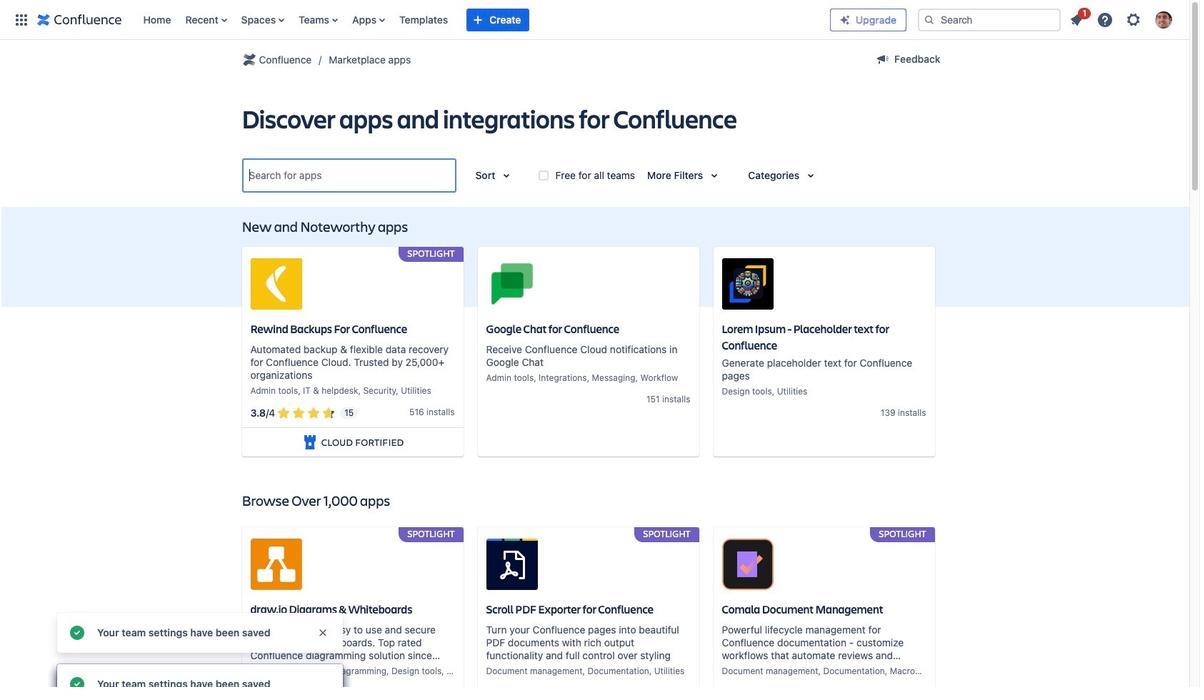 Task type: describe. For each thing, give the bounding box(es) containing it.
comala document management image
[[722, 539, 773, 591]]

cloud fortified app badge image
[[301, 434, 318, 451]]

settings icon image
[[1125, 11, 1142, 28]]

Search field
[[918, 8, 1061, 31]]

your profile and preferences image
[[1155, 11, 1172, 28]]

google chat for confluence image
[[486, 259, 538, 310]]

rewind backups for confluence image
[[250, 259, 302, 310]]

premium image
[[839, 14, 851, 25]]

global element
[[9, 0, 830, 40]]

dismiss image
[[317, 628, 329, 639]]

help icon image
[[1096, 11, 1114, 28]]

Search for apps field
[[245, 163, 453, 189]]



Task type: vqa. For each thing, say whether or not it's contained in the screenshot.
first Add Gadget Img from the left
no



Task type: locate. For each thing, give the bounding box(es) containing it.
scroll pdf exporter for confluence image
[[486, 539, 538, 591]]

success image
[[69, 625, 86, 642]]

confluence image
[[37, 11, 122, 28], [37, 11, 122, 28]]

list item
[[1064, 5, 1091, 31]]

context icon image
[[240, 51, 258, 69], [240, 51, 258, 69]]

notification icon image
[[1068, 11, 1085, 28]]

success image
[[69, 676, 86, 688], [69, 676, 86, 688]]

None search field
[[918, 8, 1061, 31]]

banner
[[0, 0, 1189, 40]]

list item inside list
[[1064, 5, 1091, 31]]

list for premium icon
[[1064, 5, 1181, 33]]

list for appswitcher icon
[[136, 0, 830, 40]]

list
[[136, 0, 830, 40], [1064, 5, 1181, 33]]

appswitcher icon image
[[13, 11, 30, 28]]

0 horizontal spatial list
[[136, 0, 830, 40]]

search image
[[924, 14, 935, 25]]

lorem ipsum - placeholder text for confluence image
[[722, 259, 773, 310]]

draw.io diagrams & whiteboards image
[[250, 539, 302, 591]]

1 horizontal spatial list
[[1064, 5, 1181, 33]]



